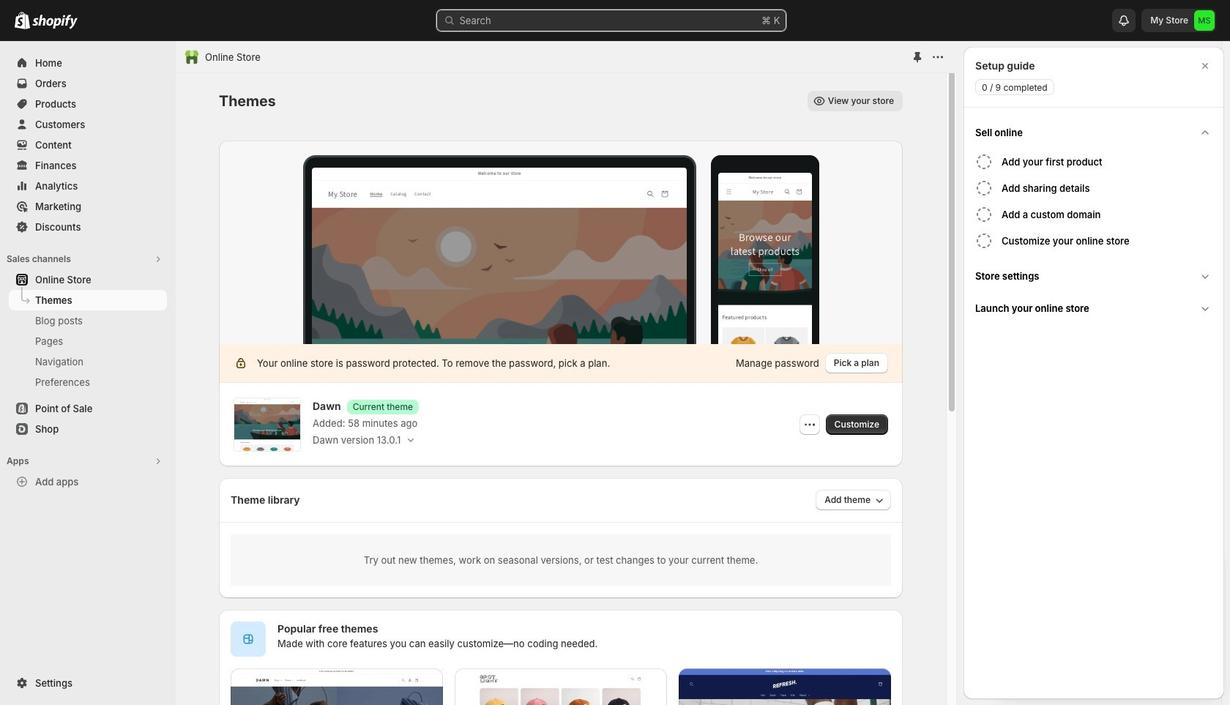 Task type: describe. For each thing, give the bounding box(es) containing it.
my store image
[[1195, 10, 1215, 31]]

online store image
[[185, 50, 199, 64]]

mark add your first product as done image
[[976, 153, 993, 171]]

mark add a custom domain as done image
[[976, 206, 993, 223]]

mark add sharing details as done image
[[976, 179, 993, 197]]



Task type: locate. For each thing, give the bounding box(es) containing it.
mark customize your online store as done image
[[976, 232, 993, 250]]

0 horizontal spatial shopify image
[[15, 12, 30, 29]]

shopify image
[[15, 12, 30, 29], [32, 15, 78, 29]]

1 horizontal spatial shopify image
[[32, 15, 78, 29]]

dialog
[[964, 47, 1225, 700]]



